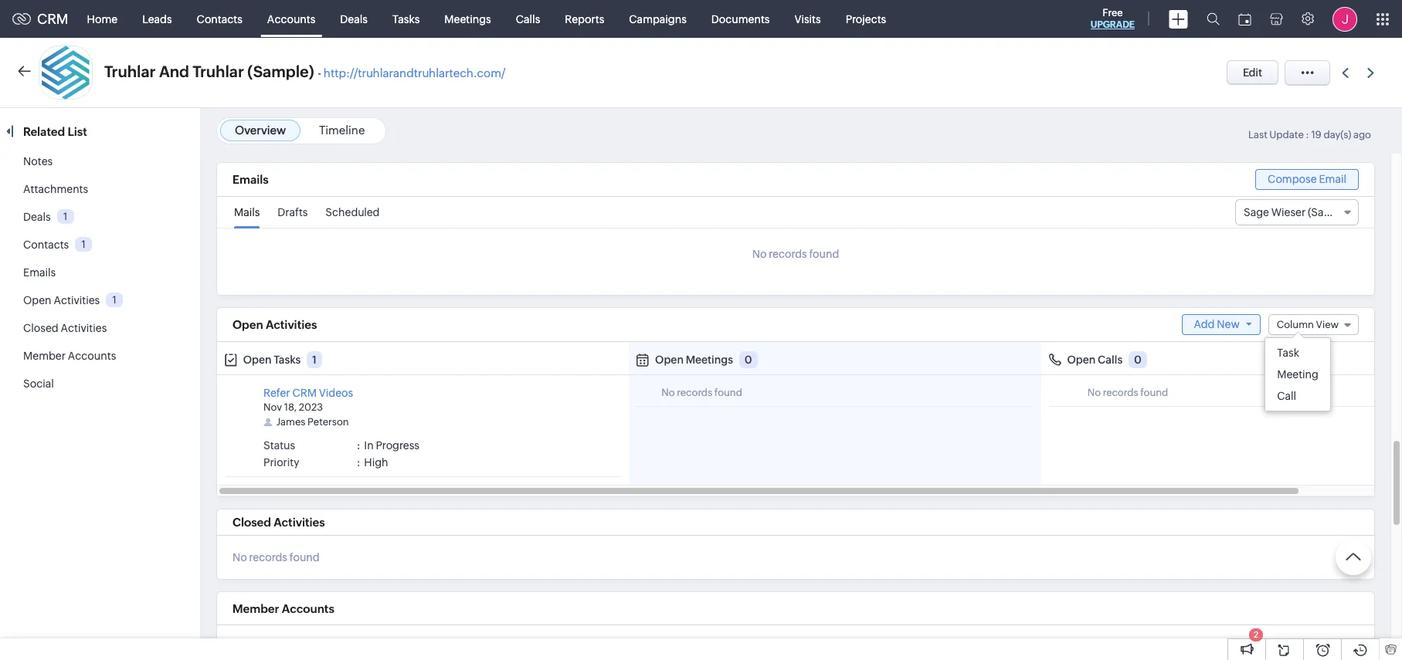 Task type: describe. For each thing, give the bounding box(es) containing it.
-
[[318, 66, 321, 80]]

visits
[[795, 13, 821, 25]]

overview
[[235, 124, 286, 137]]

home
[[87, 13, 118, 25]]

leads
[[142, 13, 172, 25]]

and
[[159, 63, 189, 80]]

2023
[[299, 402, 323, 413]]

meetings link
[[432, 0, 504, 37]]

free
[[1103, 7, 1123, 19]]

accounts link
[[255, 0, 328, 37]]

leads link
[[130, 0, 184, 37]]

ago
[[1354, 129, 1372, 141]]

social link
[[23, 378, 54, 390]]

0 horizontal spatial emails
[[23, 267, 56, 279]]

crm inside 'refer crm videos nov 18, 2023'
[[292, 387, 317, 400]]

timeline link
[[319, 124, 365, 137]]

1 for open activities
[[113, 294, 117, 306]]

open tasks
[[243, 354, 301, 366]]

list
[[68, 125, 87, 138]]

projects link
[[834, 0, 899, 37]]

scheduled
[[326, 206, 380, 219]]

2
[[1254, 631, 1259, 640]]

notes link
[[23, 155, 53, 168]]

visits link
[[782, 0, 834, 37]]

compose email
[[1268, 173, 1347, 185]]

next record image
[[1368, 68, 1378, 78]]

0 vertical spatial tasks
[[392, 13, 420, 25]]

1 for contacts
[[82, 239, 86, 250]]

open calls
[[1067, 354, 1123, 366]]

priority
[[264, 457, 300, 469]]

james peterson
[[276, 417, 349, 428]]

calls link
[[504, 0, 553, 37]]

sage wieser (sample)
[[1244, 206, 1353, 219]]

last update : 19 day(s) ago
[[1249, 129, 1372, 141]]

1 vertical spatial deals link
[[23, 211, 51, 223]]

attachments link
[[23, 183, 88, 196]]

sage
[[1244, 206, 1270, 219]]

last
[[1249, 129, 1268, 141]]

: for : high
[[357, 457, 360, 469]]

open meetings
[[655, 354, 733, 366]]

drafts
[[278, 206, 308, 219]]

peterson
[[308, 417, 349, 428]]

activities up closed activities link
[[54, 294, 100, 307]]

profile element
[[1324, 0, 1367, 37]]

refer
[[264, 387, 290, 400]]

19
[[1312, 129, 1322, 141]]

compose
[[1268, 173, 1317, 185]]

add
[[1194, 318, 1215, 331]]

(sample) inside field
[[1308, 206, 1353, 219]]

timeline
[[319, 124, 365, 137]]

2 vertical spatial accounts
[[282, 603, 334, 616]]

task
[[1277, 347, 1300, 359]]

0 horizontal spatial closed activities
[[23, 322, 107, 335]]

refer crm videos nov 18, 2023
[[264, 387, 353, 413]]

closed activities link
[[23, 322, 107, 335]]

1 truhlar from the left
[[104, 63, 156, 80]]

1 vertical spatial calls
[[1098, 354, 1123, 366]]

edit
[[1243, 66, 1263, 79]]

progress
[[376, 440, 420, 452]]

home link
[[75, 0, 130, 37]]

search image
[[1207, 12, 1220, 26]]

add new
[[1194, 318, 1240, 331]]

1 vertical spatial contacts link
[[23, 239, 69, 251]]

in
[[364, 440, 374, 452]]

1 vertical spatial accounts
[[68, 350, 116, 362]]

0 for calls
[[1134, 354, 1142, 366]]

high
[[364, 457, 388, 469]]

member accounts link
[[23, 350, 116, 362]]

crm link
[[12, 11, 68, 27]]

truhlar and truhlar (sample) - http://truhlarandtruhlartech.com/
[[104, 63, 506, 80]]

activities up member accounts link
[[61, 322, 107, 335]]

update
[[1270, 129, 1304, 141]]

wieser
[[1272, 206, 1306, 219]]

new
[[1217, 318, 1240, 331]]

1 horizontal spatial closed
[[233, 516, 271, 529]]

reports
[[565, 13, 605, 25]]

1 horizontal spatial meetings
[[686, 354, 733, 366]]

refer crm videos link
[[264, 387, 353, 400]]

related list
[[23, 125, 90, 138]]

0 vertical spatial member accounts
[[23, 350, 116, 362]]



Task type: vqa. For each thing, say whether or not it's contained in the screenshot.
with at the left top of page
no



Task type: locate. For each thing, give the bounding box(es) containing it.
status
[[264, 440, 295, 452]]

1 vertical spatial member
[[233, 603, 279, 616]]

closed activities down open activities link
[[23, 322, 107, 335]]

tasks up http://truhlarandtruhlartech.com/ link
[[392, 13, 420, 25]]

1 horizontal spatial member accounts
[[233, 603, 334, 616]]

profile image
[[1333, 7, 1358, 31]]

projects
[[846, 13, 887, 25]]

1 horizontal spatial contacts link
[[184, 0, 255, 37]]

1 horizontal spatial deals link
[[328, 0, 380, 37]]

accounts inside accounts link
[[267, 13, 316, 25]]

0 horizontal spatial calls
[[516, 13, 540, 25]]

deals left tasks link
[[340, 13, 368, 25]]

0 horizontal spatial open activities
[[23, 294, 100, 307]]

tasks
[[392, 13, 420, 25], [274, 354, 301, 366]]

activities down priority
[[274, 516, 325, 529]]

1 horizontal spatial truhlar
[[193, 63, 244, 80]]

calls inside calls link
[[516, 13, 540, 25]]

notes
[[23, 155, 53, 168]]

column view
[[1277, 319, 1339, 331]]

search element
[[1198, 0, 1229, 38]]

open activities up open tasks
[[233, 318, 317, 332]]

1 for deals
[[63, 211, 67, 222]]

create menu image
[[1169, 10, 1188, 28]]

calendar image
[[1239, 13, 1252, 25]]

contacts link
[[184, 0, 255, 37], [23, 239, 69, 251]]

closed activities down priority
[[233, 516, 325, 529]]

1 vertical spatial deals
[[23, 211, 51, 223]]

(sample) left -
[[247, 63, 314, 80]]

1 vertical spatial emails
[[23, 267, 56, 279]]

no
[[752, 248, 767, 260], [662, 387, 675, 399], [1088, 387, 1101, 399], [233, 552, 247, 564]]

0 vertical spatial :
[[1306, 129, 1310, 141]]

1 vertical spatial closed
[[233, 516, 271, 529]]

1 0 from the left
[[745, 354, 752, 366]]

truhlar left and
[[104, 63, 156, 80]]

: for : in progress
[[357, 440, 360, 452]]

emails up open activities link
[[23, 267, 56, 279]]

2 0 from the left
[[1134, 354, 1142, 366]]

accounts
[[267, 13, 316, 25], [68, 350, 116, 362], [282, 603, 334, 616]]

attachments
[[23, 183, 88, 196]]

1 vertical spatial (sample)
[[1308, 206, 1353, 219]]

documents
[[712, 13, 770, 25]]

emails
[[233, 173, 269, 187], [23, 267, 56, 279]]

2 truhlar from the left
[[193, 63, 244, 80]]

1 up open activities link
[[82, 239, 86, 250]]

contacts right leads
[[197, 13, 243, 25]]

Sage Wieser (Sample) field
[[1236, 199, 1359, 226]]

0 vertical spatial emails
[[233, 173, 269, 187]]

1 horizontal spatial deals
[[340, 13, 368, 25]]

1 vertical spatial closed activities
[[233, 516, 325, 529]]

open activities
[[23, 294, 100, 307], [233, 318, 317, 332]]

calls
[[516, 13, 540, 25], [1098, 354, 1123, 366]]

0 vertical spatial closed activities
[[23, 322, 107, 335]]

free upgrade
[[1091, 7, 1135, 30]]

crm left home link
[[37, 11, 68, 27]]

social
[[23, 378, 54, 390]]

records
[[769, 248, 807, 260], [677, 387, 713, 399], [1103, 387, 1139, 399], [249, 552, 287, 564]]

1 vertical spatial tasks
[[274, 354, 301, 366]]

0 horizontal spatial contacts
[[23, 239, 69, 251]]

emails up the mails
[[233, 173, 269, 187]]

closed
[[23, 322, 58, 335], [233, 516, 271, 529]]

1 horizontal spatial open activities
[[233, 318, 317, 332]]

reports link
[[553, 0, 617, 37]]

deals link up truhlar and truhlar (sample) - http://truhlarandtruhlartech.com/
[[328, 0, 380, 37]]

0 horizontal spatial crm
[[37, 11, 68, 27]]

0 for meetings
[[745, 354, 752, 366]]

1 horizontal spatial emails
[[233, 173, 269, 187]]

0 vertical spatial member
[[23, 350, 66, 362]]

1 horizontal spatial crm
[[292, 387, 317, 400]]

create menu element
[[1160, 0, 1198, 37]]

no records found
[[752, 248, 839, 260], [662, 387, 743, 399], [1088, 387, 1169, 399], [233, 552, 320, 564]]

0 vertical spatial crm
[[37, 11, 68, 27]]

mails
[[234, 206, 260, 219]]

2 vertical spatial :
[[357, 457, 360, 469]]

: left high at bottom
[[357, 457, 360, 469]]

Column View field
[[1269, 315, 1359, 335]]

1 horizontal spatial member
[[233, 603, 279, 616]]

1 down attachments
[[63, 211, 67, 222]]

: high
[[357, 457, 388, 469]]

0 horizontal spatial deals link
[[23, 211, 51, 223]]

0 horizontal spatial truhlar
[[104, 63, 156, 80]]

activities
[[54, 294, 100, 307], [266, 318, 317, 332], [61, 322, 107, 335], [274, 516, 325, 529]]

1 vertical spatial crm
[[292, 387, 317, 400]]

http://truhlarandtruhlartech.com/ link
[[324, 66, 506, 80]]

0 vertical spatial meetings
[[445, 13, 491, 25]]

0 horizontal spatial member
[[23, 350, 66, 362]]

(sample)
[[247, 63, 314, 80], [1308, 206, 1353, 219]]

james
[[276, 417, 306, 428]]

campaigns link
[[617, 0, 699, 37]]

0 horizontal spatial deals
[[23, 211, 51, 223]]

tasks link
[[380, 0, 432, 37]]

0 vertical spatial (sample)
[[247, 63, 314, 80]]

0 vertical spatial calls
[[516, 13, 540, 25]]

1 horizontal spatial contacts
[[197, 13, 243, 25]]

0 vertical spatial closed
[[23, 322, 58, 335]]

http://truhlarandtruhlartech.com/
[[324, 66, 506, 80]]

0
[[745, 354, 752, 366], [1134, 354, 1142, 366]]

0 horizontal spatial (sample)
[[247, 63, 314, 80]]

open activities up closed activities link
[[23, 294, 100, 307]]

crm up 2023
[[292, 387, 317, 400]]

contacts link right leads
[[184, 0, 255, 37]]

tasks up refer
[[274, 354, 301, 366]]

0 vertical spatial deals
[[340, 13, 368, 25]]

truhlar right and
[[193, 63, 244, 80]]

(sample) down email
[[1308, 206, 1353, 219]]

0 horizontal spatial member accounts
[[23, 350, 116, 362]]

videos
[[319, 387, 353, 400]]

overview link
[[235, 124, 286, 137]]

related
[[23, 125, 65, 138]]

0 vertical spatial contacts
[[197, 13, 243, 25]]

previous record image
[[1342, 68, 1349, 78]]

1 vertical spatial meetings
[[686, 354, 733, 366]]

emails link
[[23, 267, 56, 279]]

edit button
[[1227, 60, 1279, 85]]

0 vertical spatial deals link
[[328, 0, 380, 37]]

open activities link
[[23, 294, 100, 307]]

deals
[[340, 13, 368, 25], [23, 211, 51, 223]]

1 vertical spatial :
[[357, 440, 360, 452]]

meetings
[[445, 13, 491, 25], [686, 354, 733, 366]]

documents link
[[699, 0, 782, 37]]

1 horizontal spatial (sample)
[[1308, 206, 1353, 219]]

closed activities
[[23, 322, 107, 335], [233, 516, 325, 529]]

0 horizontal spatial tasks
[[274, 354, 301, 366]]

0 vertical spatial open activities
[[23, 294, 100, 307]]

1 up refer crm videos 'link'
[[312, 354, 317, 366]]

member
[[23, 350, 66, 362], [233, 603, 279, 616]]

1 right open activities link
[[113, 294, 117, 306]]

0 horizontal spatial contacts link
[[23, 239, 69, 251]]

upgrade
[[1091, 19, 1135, 30]]

0 horizontal spatial 0
[[745, 354, 752, 366]]

0 horizontal spatial closed
[[23, 322, 58, 335]]

0 vertical spatial accounts
[[267, 13, 316, 25]]

0 right open meetings
[[745, 354, 752, 366]]

truhlar
[[104, 63, 156, 80], [193, 63, 244, 80]]

1 vertical spatial contacts
[[23, 239, 69, 251]]

: left in
[[357, 440, 360, 452]]

:
[[1306, 129, 1310, 141], [357, 440, 360, 452], [357, 457, 360, 469]]

activities up open tasks
[[266, 318, 317, 332]]

crm
[[37, 11, 68, 27], [292, 387, 317, 400]]

member accounts
[[23, 350, 116, 362], [233, 603, 334, 616]]

0 right open calls
[[1134, 354, 1142, 366]]

deals down attachments
[[23, 211, 51, 223]]

contacts
[[197, 13, 243, 25], [23, 239, 69, 251]]

0 vertical spatial contacts link
[[184, 0, 255, 37]]

campaigns
[[629, 13, 687, 25]]

day(s)
[[1324, 129, 1352, 141]]

: left 19
[[1306, 129, 1310, 141]]

1 horizontal spatial closed activities
[[233, 516, 325, 529]]

deals link
[[328, 0, 380, 37], [23, 211, 51, 223]]

1 horizontal spatial tasks
[[392, 13, 420, 25]]

call
[[1277, 390, 1297, 403]]

nov
[[264, 402, 282, 413]]

contacts link up emails link
[[23, 239, 69, 251]]

1
[[63, 211, 67, 222], [82, 239, 86, 250], [113, 294, 117, 306], [312, 354, 317, 366]]

view
[[1316, 319, 1339, 331]]

0 horizontal spatial meetings
[[445, 13, 491, 25]]

1 horizontal spatial 0
[[1134, 354, 1142, 366]]

18,
[[284, 402, 297, 413]]

1 vertical spatial member accounts
[[233, 603, 334, 616]]

email
[[1319, 173, 1347, 185]]

: in progress
[[357, 440, 420, 452]]

contacts up emails link
[[23, 239, 69, 251]]

column
[[1277, 319, 1314, 331]]

closed down open activities link
[[23, 322, 58, 335]]

meeting
[[1277, 369, 1319, 381]]

deals link down attachments
[[23, 211, 51, 223]]

1 horizontal spatial calls
[[1098, 354, 1123, 366]]

closed down priority
[[233, 516, 271, 529]]

open
[[23, 294, 51, 307], [233, 318, 263, 332], [243, 354, 272, 366], [655, 354, 684, 366], [1067, 354, 1096, 366]]

1 vertical spatial open activities
[[233, 318, 317, 332]]



